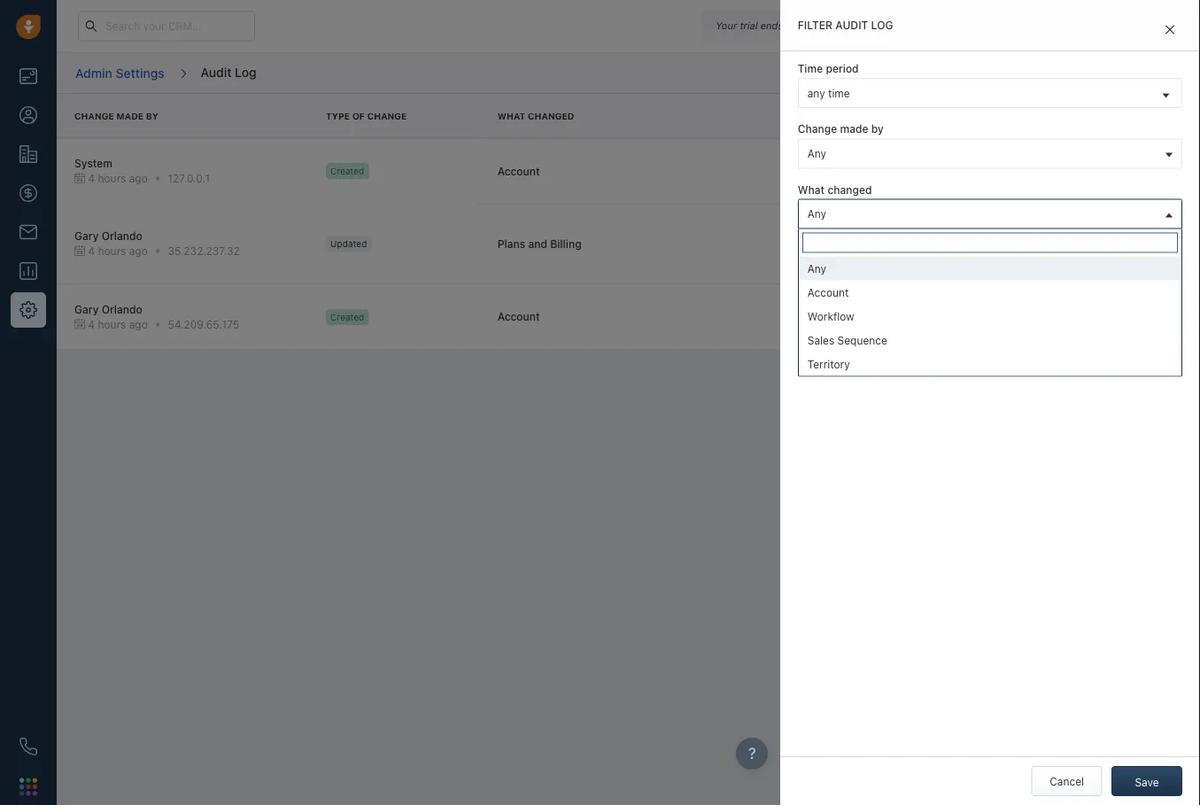 Task type: describe. For each thing, give the bounding box(es) containing it.
ago for 127.0.0.1
[[129, 172, 148, 185]]

ago for 35.232.237.32
[[129, 245, 148, 258]]

hours for 127.0.0.1
[[98, 172, 126, 185]]

cycle
[[952, 249, 978, 261]]

4 hours ago for 35.232.237.32
[[88, 245, 148, 258]]

explore plans
[[866, 19, 935, 32]]

orlando for 54.209.65.175
[[102, 303, 142, 315]]

of
[[352, 111, 365, 121]]

changed inside added total number of users 100 added subscription currency usd changed billing cycle from monthly to annual
[[871, 249, 916, 261]]

territory option
[[799, 352, 1182, 376]]

for
[[1118, 153, 1132, 166]]

billing
[[550, 238, 582, 250]]

changed
[[828, 183, 872, 196]]

users
[[987, 219, 1014, 231]]

admin
[[75, 65, 112, 80]]

any time
[[808, 87, 850, 99]]

created an account on the sales enterprise plan, for orlandogary85@gmail.com
[[871, 153, 1132, 181]]

added total number of users 100 added subscription currency usd changed billing cycle from monthly to annual
[[871, 219, 1098, 261]]

currency
[[972, 234, 1016, 246]]

system
[[74, 157, 113, 169]]

created for 54.209.65.175
[[330, 312, 364, 322]]

change made by
[[74, 111, 158, 121]]

created inside created an account on the sales enterprise plan, for orlandogary85@gmail.com
[[871, 153, 911, 166]]

enterprise
[[1037, 153, 1088, 166]]

gary for 35.232.237.32
[[74, 230, 99, 242]]

of
[[973, 219, 984, 231]]

and
[[528, 238, 547, 250]]

admin settings link
[[74, 59, 165, 87]]

freshworks switcher image
[[19, 778, 37, 796]]

billing
[[919, 249, 949, 261]]

on
[[972, 153, 985, 166]]

21
[[797, 20, 808, 31]]

4 hours ago for 127.0.0.1
[[88, 172, 148, 185]]

1 added from the top
[[871, 219, 904, 231]]

your trial ends in 21 days
[[716, 20, 832, 31]]

list box containing any
[[799, 256, 1182, 376]]

type of change
[[326, 111, 407, 121]]

filter for filter
[[1142, 67, 1167, 79]]

sales sequence option
[[799, 328, 1182, 352]]

filter for filter audit log
[[798, 19, 833, 31]]

account option
[[799, 280, 1182, 304]]

54.209.65.175
[[168, 318, 239, 331]]

ends
[[761, 20, 783, 31]]

total
[[907, 219, 929, 231]]

territory
[[808, 358, 850, 370]]

type
[[326, 111, 350, 121]]

an
[[914, 153, 926, 166]]

change for change made by
[[798, 123, 837, 135]]

days
[[811, 20, 832, 31]]

35.232.237.32
[[168, 245, 240, 258]]

trial
[[740, 20, 758, 31]]

any time link
[[799, 79, 1181, 107]]

in
[[786, 20, 794, 31]]

gary orlando for 54.209.65.175
[[74, 303, 142, 315]]

gary orlando for 35.232.237.32
[[74, 230, 142, 242]]

change made by
[[798, 123, 884, 135]]

explore plans link
[[856, 15, 944, 36]]

100
[[1017, 219, 1035, 231]]

account for 127.0.0.1
[[498, 165, 540, 177]]

ago for 54.209.65.175
[[129, 318, 148, 331]]

your
[[716, 20, 737, 31]]

number
[[932, 219, 970, 231]]

workflow
[[808, 310, 854, 322]]

usd
[[1019, 234, 1041, 246]]

the
[[988, 153, 1004, 166]]

sequence
[[838, 334, 888, 346]]

what changed
[[498, 111, 574, 121]]



Task type: locate. For each thing, give the bounding box(es) containing it.
2 hours from the top
[[98, 245, 126, 258]]

phone element
[[11, 729, 46, 765]]

cancel
[[1050, 775, 1084, 788]]

0 vertical spatial account
[[498, 165, 540, 177]]

audit log
[[201, 64, 257, 79]]

1 4 hours ago from the top
[[88, 172, 148, 185]]

account
[[929, 153, 969, 166]]

4 hours ago for 54.209.65.175
[[88, 318, 148, 331]]

dialog containing filter audit log
[[780, 0, 1200, 805]]

3 hours from the top
[[98, 318, 126, 331]]

ago
[[129, 172, 148, 185], [129, 245, 148, 258], [129, 318, 148, 331]]

1 vertical spatial what
[[798, 183, 825, 196]]

0 horizontal spatial audit
[[201, 64, 232, 79]]

added
[[871, 219, 904, 231], [871, 234, 904, 246]]

ago left 127.0.0.1
[[129, 172, 148, 185]]

plans and billing
[[498, 238, 582, 250]]

1 vertical spatial 4
[[88, 245, 95, 258]]

change right of at the left top of the page
[[367, 111, 407, 121]]

filter inside dialog
[[798, 19, 833, 31]]

admin settings
[[75, 65, 164, 80]]

1 gary orlando from the top
[[74, 230, 142, 242]]

3 4 from the top
[[88, 318, 95, 331]]

1 hours from the top
[[98, 172, 126, 185]]

any down what changed
[[808, 207, 827, 220]]

plans
[[498, 238, 525, 250]]

created left an
[[871, 153, 911, 166]]

what for what changed
[[498, 111, 526, 121]]

3 ago from the top
[[129, 318, 148, 331]]

1 vertical spatial any
[[808, 207, 827, 220]]

0 horizontal spatial filter
[[798, 19, 833, 31]]

4 hours ago left 54.209.65.175
[[88, 318, 148, 331]]

time
[[798, 62, 823, 75]]

change for change made by
[[74, 111, 114, 121]]

dialog
[[780, 0, 1200, 805]]

1 horizontal spatial change
[[367, 111, 407, 121]]

sales
[[1007, 153, 1034, 166], [808, 334, 835, 346]]

time
[[828, 87, 850, 99]]

added left subscription
[[871, 234, 904, 246]]

explore
[[866, 19, 904, 32]]

any inside button
[[808, 147, 827, 159]]

4 for 54.209.65.175
[[88, 318, 95, 331]]

0 vertical spatial 4
[[88, 172, 95, 185]]

any for list box containing any
[[808, 262, 827, 275]]

0 vertical spatial filter
[[798, 19, 833, 31]]

2 4 from the top
[[88, 245, 95, 258]]

audit
[[836, 19, 869, 31], [201, 64, 232, 79]]

2 horizontal spatial change
[[798, 123, 837, 135]]

0 vertical spatial orlando
[[102, 230, 142, 242]]

0 vertical spatial what
[[498, 111, 526, 121]]

annual
[[1064, 249, 1098, 261]]

audit inside dialog
[[836, 19, 869, 31]]

4
[[88, 172, 95, 185], [88, 245, 95, 258], [88, 318, 95, 331]]

created
[[871, 153, 911, 166], [330, 166, 364, 176], [330, 312, 364, 322]]

account for 54.209.65.175
[[498, 311, 540, 323]]

0 horizontal spatial what
[[498, 111, 526, 121]]

0 vertical spatial any
[[808, 147, 827, 159]]

change
[[74, 111, 114, 121], [367, 111, 407, 121], [798, 123, 837, 135]]

2 ago from the top
[[129, 245, 148, 258]]

list box
[[799, 256, 1182, 376]]

filter inside "filter" button
[[1142, 67, 1167, 79]]

1 vertical spatial orlando
[[102, 303, 142, 315]]

1 vertical spatial audit
[[201, 64, 232, 79]]

4 for 127.0.0.1
[[88, 172, 95, 185]]

what for what changed
[[798, 183, 825, 196]]

1 vertical spatial filter
[[1142, 67, 1167, 79]]

what changed
[[798, 183, 872, 196]]

Search your CRM... text field
[[78, 11, 255, 41]]

hours for 54.209.65.175
[[98, 318, 126, 331]]

by
[[871, 123, 884, 135]]

any button
[[798, 138, 1183, 169]]

0 vertical spatial hours
[[98, 172, 126, 185]]

made
[[840, 123, 869, 135]]

0 vertical spatial gary orlando
[[74, 230, 142, 242]]

1 vertical spatial changed
[[871, 249, 916, 261]]

1 horizontal spatial log
[[871, 19, 894, 31]]

4 hours ago
[[88, 172, 148, 185], [88, 245, 148, 258], [88, 318, 148, 331]]

gary
[[74, 230, 99, 242], [74, 303, 99, 315]]

2 vertical spatial account
[[498, 311, 540, 323]]

time period
[[798, 62, 859, 75]]

0 vertical spatial added
[[871, 219, 904, 231]]

any up workflow
[[808, 262, 827, 275]]

what
[[498, 111, 526, 121], [798, 183, 825, 196]]

1 vertical spatial hours
[[98, 245, 126, 258]]

1 horizontal spatial sales
[[1007, 153, 1034, 166]]

subscription
[[907, 234, 969, 246]]

sales sequence
[[808, 334, 888, 346]]

account
[[498, 165, 540, 177], [808, 286, 849, 298], [498, 311, 540, 323]]

filter audit log
[[798, 19, 894, 31]]

any option
[[799, 256, 1182, 280]]

4 hours ago left 35.232.237.32
[[88, 245, 148, 258]]

1 vertical spatial sales
[[808, 334, 835, 346]]

4 hours ago down system
[[88, 172, 148, 185]]

2 gary from the top
[[74, 303, 99, 315]]

account up workflow
[[808, 286, 849, 298]]

monthly
[[1007, 249, 1048, 261]]

2 4 hours ago from the top
[[88, 245, 148, 258]]

1 vertical spatial 4 hours ago
[[88, 245, 148, 258]]

any for any button
[[808, 147, 827, 159]]

made
[[116, 111, 144, 121]]

2 gary orlando from the top
[[74, 303, 142, 315]]

audit down search your crm... text field on the left
[[201, 64, 232, 79]]

period
[[826, 62, 859, 75]]

0 vertical spatial gary
[[74, 230, 99, 242]]

2 vertical spatial 4 hours ago
[[88, 318, 148, 331]]

0 horizontal spatial changed
[[528, 111, 574, 121]]

created for 127.0.0.1
[[330, 166, 364, 176]]

audit right days
[[836, 19, 869, 31]]

0 horizontal spatial change
[[74, 111, 114, 121]]

2 added from the top
[[871, 234, 904, 246]]

account down what changed
[[498, 165, 540, 177]]

0 horizontal spatial sales
[[808, 334, 835, 346]]

sales right the
[[1007, 153, 1034, 166]]

save button
[[1112, 766, 1183, 796]]

created down 'type'
[[330, 166, 364, 176]]

3 4 hours ago from the top
[[88, 318, 148, 331]]

1 horizontal spatial changed
[[871, 249, 916, 261]]

1 vertical spatial gary orlando
[[74, 303, 142, 315]]

1 any from the top
[[808, 147, 827, 159]]

1 vertical spatial added
[[871, 234, 904, 246]]

ago left 35.232.237.32
[[129, 245, 148, 258]]

1 vertical spatial gary
[[74, 303, 99, 315]]

account down plans
[[498, 311, 540, 323]]

orlando
[[102, 230, 142, 242], [102, 303, 142, 315]]

1 vertical spatial ago
[[129, 245, 148, 258]]

any for any dropdown button
[[808, 207, 827, 220]]

added left total
[[871, 219, 904, 231]]

plans
[[907, 19, 935, 32]]

1 orlando from the top
[[102, 230, 142, 242]]

any
[[808, 87, 825, 99]]

2 vertical spatial 4
[[88, 318, 95, 331]]

filter button
[[1112, 58, 1183, 88]]

3 any from the top
[[808, 262, 827, 275]]

0 horizontal spatial log
[[235, 64, 257, 79]]

from
[[981, 249, 1004, 261]]

2 vertical spatial any
[[808, 262, 827, 275]]

changed
[[528, 111, 574, 121], [871, 249, 916, 261]]

save
[[1135, 776, 1159, 788]]

created down updated
[[330, 312, 364, 322]]

orlando for 35.232.237.32
[[102, 230, 142, 242]]

0 vertical spatial ago
[[129, 172, 148, 185]]

any down change made by
[[808, 147, 827, 159]]

1 horizontal spatial audit
[[836, 19, 869, 31]]

change down any on the top of the page
[[798, 123, 837, 135]]

0 vertical spatial audit
[[836, 19, 869, 31]]

1 ago from the top
[[129, 172, 148, 185]]

account inside option
[[808, 286, 849, 298]]

127.0.0.1
[[168, 172, 210, 185]]

settings
[[116, 65, 164, 80]]

ago left 54.209.65.175
[[129, 318, 148, 331]]

hours for 35.232.237.32
[[98, 245, 126, 258]]

0 vertical spatial 4 hours ago
[[88, 172, 148, 185]]

hours
[[98, 172, 126, 185], [98, 245, 126, 258], [98, 318, 126, 331]]

phone image
[[19, 738, 37, 756]]

any
[[808, 147, 827, 159], [808, 207, 827, 220], [808, 262, 827, 275]]

any inside option
[[808, 262, 827, 275]]

filter
[[798, 19, 833, 31], [1142, 67, 1167, 79]]

None search field
[[802, 232, 1178, 253]]

2 vertical spatial ago
[[129, 318, 148, 331]]

2 any from the top
[[808, 207, 827, 220]]

0 vertical spatial log
[[871, 19, 894, 31]]

1 horizontal spatial what
[[798, 183, 825, 196]]

log
[[871, 19, 894, 31], [235, 64, 257, 79]]

any button
[[798, 199, 1183, 229]]

gary for 54.209.65.175
[[74, 303, 99, 315]]

sales inside created an account on the sales enterprise plan, for orlandogary85@gmail.com
[[1007, 153, 1034, 166]]

2 vertical spatial hours
[[98, 318, 126, 331]]

any inside dropdown button
[[808, 207, 827, 220]]

1 vertical spatial log
[[235, 64, 257, 79]]

workflow option
[[799, 304, 1182, 328]]

change left made
[[74, 111, 114, 121]]

1 gary from the top
[[74, 230, 99, 242]]

1 vertical spatial account
[[808, 286, 849, 298]]

sales inside 'option'
[[808, 334, 835, 346]]

1 horizontal spatial filter
[[1142, 67, 1167, 79]]

gary orlando
[[74, 230, 142, 242], [74, 303, 142, 315]]

by
[[146, 111, 158, 121]]

0 vertical spatial sales
[[1007, 153, 1034, 166]]

to
[[1051, 249, 1061, 261]]

orlandogary85@gmail.com
[[871, 168, 1006, 181]]

updated
[[330, 239, 367, 249]]

cancel button
[[1032, 766, 1103, 796]]

0 vertical spatial changed
[[528, 111, 574, 121]]

4 for 35.232.237.32
[[88, 245, 95, 258]]

1 4 from the top
[[88, 172, 95, 185]]

sales up territory
[[808, 334, 835, 346]]

2 orlando from the top
[[102, 303, 142, 315]]

plan,
[[1091, 153, 1115, 166]]



Task type: vqa. For each thing, say whether or not it's contained in the screenshot.
100
yes



